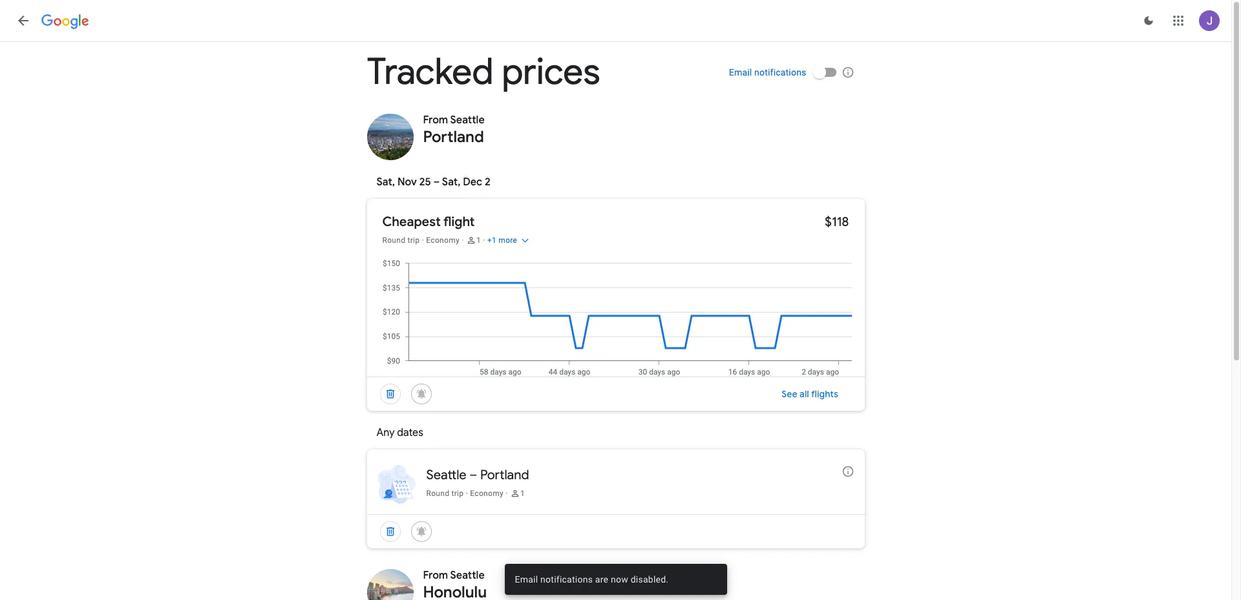 Task type: locate. For each thing, give the bounding box(es) containing it.
0 vertical spatial portland
[[423, 127, 484, 147]]

1 horizontal spatial trip
[[452, 489, 464, 498]]

round trip economy down seattle  –  portland
[[426, 489, 504, 498]]

portland
[[423, 127, 484, 147], [480, 467, 529, 484]]

–
[[433, 176, 440, 189], [469, 467, 477, 484]]

1 passenger text field
[[520, 489, 525, 499]]

round trip economy
[[382, 236, 460, 245], [426, 489, 504, 498]]

email
[[729, 67, 752, 78], [515, 575, 538, 585]]

notifications
[[754, 67, 806, 78], [540, 575, 593, 585]]

0 vertical spatial 1
[[476, 236, 481, 245]]

1 from from the top
[[423, 114, 448, 127]]

seattle inside from seattle portland
[[450, 114, 485, 127]]

1 horizontal spatial –
[[469, 467, 477, 484]]

now
[[611, 575, 628, 585]]

0 vertical spatial from
[[423, 114, 448, 127]]

25
[[419, 176, 431, 189]]

sat, nov 25 – sat, dec 2
[[377, 176, 490, 189]]

2 vertical spatial seattle
[[450, 569, 485, 582]]

0 vertical spatial round
[[382, 236, 405, 245]]

email for email notifications are now disabled.
[[515, 575, 538, 585]]

round
[[382, 236, 405, 245], [426, 489, 449, 498]]

any dates
[[377, 427, 423, 440]]

1 vertical spatial –
[[469, 467, 477, 484]]

1
[[476, 236, 481, 245], [520, 489, 525, 498]]

1 vertical spatial economy
[[470, 489, 504, 498]]

0 vertical spatial –
[[433, 176, 440, 189]]

from inside from seattle portland
[[423, 114, 448, 127]]

trip down cheapest
[[408, 236, 420, 245]]

0 horizontal spatial 1
[[476, 236, 481, 245]]

1 horizontal spatial email
[[729, 67, 752, 78]]

email notifications image
[[841, 66, 854, 79]]

price history graph image
[[377, 259, 865, 377]]

sat, left "dec"
[[442, 176, 461, 189]]

seattle for from seattle
[[450, 569, 485, 582]]

flights
[[811, 388, 839, 400]]

economy down seattle  –  portland
[[470, 489, 504, 498]]

1 down seattle  –  portland
[[520, 489, 525, 498]]

1 vertical spatial round
[[426, 489, 449, 498]]

nov
[[398, 176, 417, 189]]

0 horizontal spatial sat,
[[377, 176, 395, 189]]

economy down cheapest flight
[[426, 236, 460, 245]]

0 vertical spatial email
[[729, 67, 752, 78]]

0 horizontal spatial trip
[[408, 236, 420, 245]]

+1
[[487, 236, 497, 245]]

+1 more link
[[487, 235, 530, 246]]

notifications for email notifications are now disabled.
[[540, 575, 593, 585]]

1 vertical spatial email
[[515, 575, 538, 585]]

1 vertical spatial round trip economy
[[426, 489, 504, 498]]

prices
[[502, 49, 600, 95]]

trip down seattle  –  portland
[[452, 489, 464, 498]]

round down cheapest
[[382, 236, 405, 245]]

tracked prices
[[367, 49, 600, 95]]

portland up 1 passenger text box
[[480, 467, 529, 484]]

0 vertical spatial seattle
[[450, 114, 485, 127]]

1 horizontal spatial economy
[[470, 489, 504, 498]]

seattle
[[450, 114, 485, 127], [426, 467, 466, 484], [450, 569, 485, 582]]

flight
[[443, 214, 475, 230]]

see all flights
[[782, 388, 839, 400]]

0 horizontal spatial round
[[382, 236, 405, 245]]

change appearance image
[[1133, 5, 1164, 36]]

portland for –
[[480, 467, 529, 484]]

portland inside from seattle portland
[[423, 127, 484, 147]]

sat,
[[377, 176, 395, 189], [442, 176, 461, 189]]

0 horizontal spatial email
[[515, 575, 538, 585]]

trip
[[408, 236, 420, 245], [452, 489, 464, 498]]

1 left +1
[[476, 236, 481, 245]]

1 horizontal spatial sat,
[[442, 176, 461, 189]]

0 horizontal spatial –
[[433, 176, 440, 189]]

more info on tracking any dates image
[[841, 465, 854, 478]]

0 horizontal spatial notifications
[[540, 575, 593, 585]]

1 horizontal spatial notifications
[[754, 67, 806, 78]]

0 vertical spatial notifications
[[754, 67, 806, 78]]

economy
[[426, 236, 460, 245], [470, 489, 504, 498]]

1 vertical spatial from
[[423, 569, 448, 582]]

0 vertical spatial economy
[[426, 236, 460, 245]]

sat, left nov
[[377, 176, 395, 189]]

1 vertical spatial portland
[[480, 467, 529, 484]]

round trip economy down cheapest flight
[[382, 236, 460, 245]]

from for from seattle portland
[[423, 114, 448, 127]]

round down seattle  –  portland
[[426, 489, 449, 498]]

from
[[423, 114, 448, 127], [423, 569, 448, 582]]

1 vertical spatial notifications
[[540, 575, 593, 585]]

are
[[595, 575, 608, 585]]

1 horizontal spatial 1
[[520, 489, 525, 498]]

portland up "dec"
[[423, 127, 484, 147]]

cheapest flight
[[382, 214, 475, 230]]

2 from from the top
[[423, 569, 448, 582]]

1 vertical spatial 1
[[520, 489, 525, 498]]



Task type: vqa. For each thing, say whether or not it's contained in the screenshot.
Tracked
yes



Task type: describe. For each thing, give the bounding box(es) containing it.
0 vertical spatial round trip economy
[[382, 236, 460, 245]]

2 sat, from the left
[[442, 176, 461, 189]]

1 passenger text field
[[476, 235, 481, 246]]

0 horizontal spatial economy
[[426, 236, 460, 245]]

email notifications are now disabled.
[[515, 575, 669, 585]]

from for from seattle
[[423, 569, 448, 582]]

1 vertical spatial seattle
[[426, 467, 466, 484]]

tracked
[[367, 49, 493, 95]]

0 vertical spatial trip
[[408, 236, 420, 245]]

cheapest
[[382, 214, 441, 230]]

1 vertical spatial trip
[[452, 489, 464, 498]]

1 for 1 text box
[[476, 236, 481, 245]]

portland for seattle
[[423, 127, 484, 147]]

remove saved flight, round trip from seattle to portland.sat, nov 25 – sat, dec 2 image
[[375, 379, 406, 410]]

all
[[800, 388, 809, 400]]

go back image
[[16, 13, 31, 28]]

seattle for from seattle portland
[[450, 114, 485, 127]]

remove saved flight image
[[375, 516, 406, 548]]

from seattle
[[423, 569, 485, 582]]

+1 more
[[487, 236, 517, 245]]

1 for 1 passenger text box
[[520, 489, 525, 498]]

email for email notifications
[[729, 67, 752, 78]]

1 sat, from the left
[[377, 176, 395, 189]]

seattle  –  portland
[[426, 467, 529, 484]]

2
[[485, 176, 490, 189]]

dates
[[397, 427, 423, 440]]

dec
[[463, 176, 482, 189]]

disabled.
[[631, 575, 669, 585]]

1 horizontal spatial round
[[426, 489, 449, 498]]

from seattle portland
[[423, 114, 485, 147]]

see
[[782, 388, 798, 400]]

any
[[377, 427, 395, 440]]

price history graph application
[[377, 259, 865, 377]]

$118
[[825, 214, 849, 230]]

118 US dollars text field
[[825, 214, 849, 230]]

email notifications
[[729, 67, 806, 78]]

notifications for email notifications
[[754, 67, 806, 78]]

more
[[499, 236, 517, 245]]



